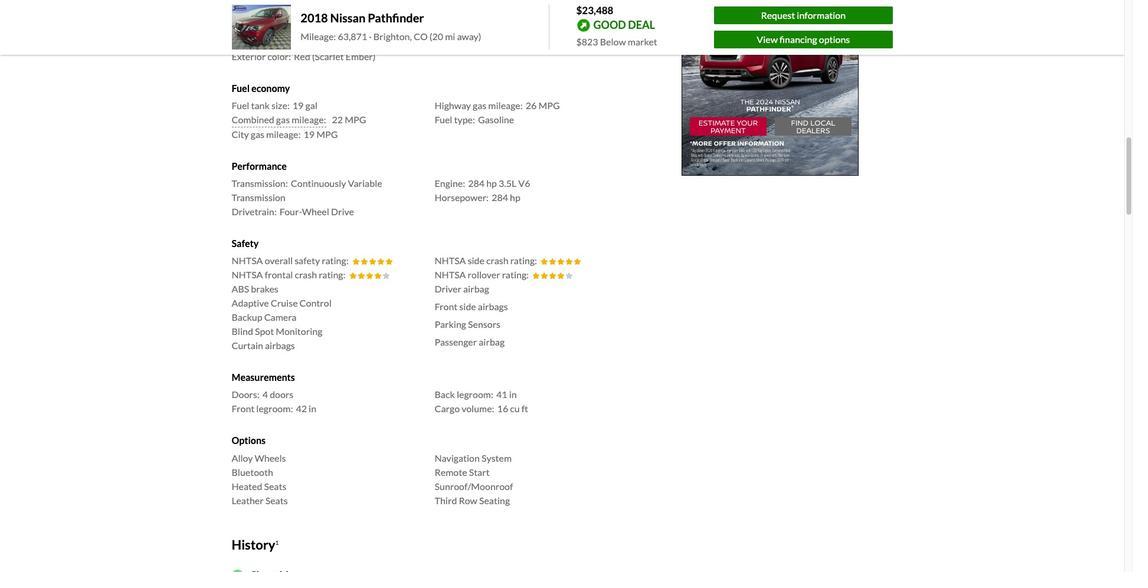 Task type: locate. For each thing, give the bounding box(es) containing it.
fuel left economy
[[232, 82, 250, 94]]

in right 41
[[509, 389, 517, 401]]

side for front
[[460, 301, 476, 312]]

fuel up combined
[[232, 100, 249, 111]]

hp down 3.5l
[[510, 192, 521, 203]]

wheels
[[255, 453, 286, 464]]

mpg right 22
[[345, 114, 366, 125]]

ft
[[522, 404, 528, 415]]

gal
[[306, 100, 318, 111]]

0 horizontal spatial front
[[232, 404, 255, 415]]

view financing options
[[757, 34, 850, 45]]

fuel inside fuel tank size: 19 gal combined gas mileage: 22 mpg city gas mileage: 19 mpg
[[232, 100, 249, 111]]

tank
[[251, 100, 270, 111]]

mpg down 22
[[317, 129, 338, 140]]

front down doors:
[[232, 404, 255, 415]]

year:
[[232, 8, 253, 19]]

2018 nissan pathfinder mileage: 63,871 · brighton, co (20 mi away)
[[301, 11, 482, 42]]

1 vertical spatial front
[[232, 404, 255, 415]]

crash for frontal
[[295, 269, 317, 281]]

type:
[[255, 36, 276, 48], [454, 114, 475, 125]]

brighton,
[[374, 31, 412, 42]]

airbag down nhtsa rollover rating:
[[463, 284, 489, 295]]

economy
[[252, 82, 290, 94]]

1 horizontal spatial in
[[509, 389, 517, 401]]

platinum
[[256, 22, 293, 33]]

fuel for fuel economy
[[232, 82, 250, 94]]

1 vertical spatial airbag
[[479, 337, 505, 348]]

1 vertical spatial airbags
[[265, 340, 295, 351]]

(scarlet
[[312, 51, 344, 62]]

legroom:
[[457, 389, 494, 401], [256, 404, 293, 415]]

vin:
[[435, 22, 454, 33]]

front
[[435, 301, 458, 312], [232, 404, 255, 415]]

continuously variable transmission
[[232, 178, 382, 203]]

vdpcheck image
[[232, 570, 243, 573]]

0 horizontal spatial hp
[[487, 178, 497, 189]]

rating: right rollover
[[502, 269, 529, 281]]

remote
[[435, 467, 467, 478]]

rating:
[[322, 255, 349, 266], [511, 255, 537, 266], [319, 269, 346, 281], [502, 269, 529, 281]]

0 horizontal spatial type:
[[255, 36, 276, 48]]

abs brakes adaptive cruise control backup camera blind spot monitoring curtain airbags
[[232, 284, 332, 351]]

$823 below market
[[577, 36, 658, 47]]

19 down gal
[[304, 129, 315, 140]]

0 horizontal spatial gas
[[251, 129, 265, 140]]

0 horizontal spatial crash
[[295, 269, 317, 281]]

2018 up mileage:
[[301, 11, 328, 25]]

1 vertical spatial gas
[[276, 114, 290, 125]]

1 vertical spatial fuel
[[232, 100, 249, 111]]

in inside back legroom: 41 in cargo volume: 16 cu ft
[[509, 389, 517, 401]]

nissan
[[330, 11, 366, 25]]

2018 up platinum
[[256, 8, 278, 19]]

2 horizontal spatial gas
[[473, 100, 487, 111]]

mileage:
[[488, 100, 523, 111], [292, 114, 326, 125], [266, 129, 301, 140]]

gas down the size:
[[276, 114, 290, 125]]

side for nhtsa
[[468, 255, 485, 266]]

0 vertical spatial fuel
[[232, 82, 250, 94]]

rating: down safety
[[319, 269, 346, 281]]

2 vertical spatial mpg
[[317, 129, 338, 140]]

alloy wheels bluetooth heated seats leather seats
[[232, 453, 288, 506]]

information
[[797, 9, 846, 21]]

1 horizontal spatial legroom:
[[457, 389, 494, 401]]

crash down safety
[[295, 269, 317, 281]]

side up nhtsa rollover rating:
[[468, 255, 485, 266]]

advertisement region
[[682, 0, 859, 176]]

mileage: down the size:
[[266, 129, 301, 140]]

crash up rollover
[[487, 255, 509, 266]]

seats down bluetooth
[[264, 481, 287, 492]]

2 vertical spatial fuel
[[435, 114, 453, 125]]

1 horizontal spatial airbags
[[478, 301, 508, 312]]

gas up gasoline at the top of the page
[[473, 100, 487, 111]]

side
[[468, 255, 485, 266], [460, 301, 476, 312]]

0 horizontal spatial in
[[309, 404, 317, 415]]

legroom: inside back legroom: 41 in cargo volume: 16 cu ft
[[457, 389, 494, 401]]

crash for side
[[487, 255, 509, 266]]

0 vertical spatial gas
[[473, 100, 487, 111]]

in right 42
[[309, 404, 317, 415]]

heated
[[232, 481, 262, 492]]

284 down 3.5l
[[492, 192, 508, 203]]

seating
[[479, 495, 510, 506]]

0 vertical spatial legroom:
[[457, 389, 494, 401]]

42
[[296, 404, 307, 415]]

0 horizontal spatial airbags
[[265, 340, 295, 351]]

hp left 3.5l
[[487, 178, 497, 189]]

side up parking sensors
[[460, 301, 476, 312]]

0 horizontal spatial legroom:
[[256, 404, 293, 415]]

1 horizontal spatial mpg
[[345, 114, 366, 125]]

0 vertical spatial mpg
[[539, 100, 560, 111]]

nhtsa overall safety rating:
[[232, 255, 349, 266]]

mpg right 26
[[539, 100, 560, 111]]

1 vertical spatial 284
[[492, 192, 508, 203]]

front down driver
[[435, 301, 458, 312]]

gas
[[473, 100, 487, 111], [276, 114, 290, 125], [251, 129, 265, 140]]

0 vertical spatial seats
[[264, 481, 287, 492]]

body
[[232, 36, 253, 48]]

0 vertical spatial airbag
[[463, 284, 489, 295]]

rating: up nhtsa rollover rating:
[[511, 255, 537, 266]]

1
[[275, 539, 279, 546]]

0 horizontal spatial mpg
[[317, 129, 338, 140]]

2018 inside year: 2018 trim: platinum 4wd body type: suv / crossover exterior color: red (scarlet ember)
[[256, 8, 278, 19]]

year: 2018 trim: platinum 4wd body type: suv / crossover exterior color: red (scarlet ember)
[[232, 8, 376, 62]]

mpg
[[539, 100, 560, 111], [345, 114, 366, 125], [317, 129, 338, 140]]

type: inside 'highway gas mileage: 26 mpg fuel type: gasoline'
[[454, 114, 475, 125]]

0 vertical spatial in
[[509, 389, 517, 401]]

gas down combined
[[251, 129, 265, 140]]

1 vertical spatial type:
[[454, 114, 475, 125]]

rating: for nhtsa overall safety rating:
[[322, 255, 349, 266]]

nhtsa for nhtsa overall safety rating:
[[232, 255, 263, 266]]

airbag down sensors
[[479, 337, 505, 348]]

options
[[819, 34, 850, 45]]

back legroom: 41 in cargo volume: 16 cu ft
[[435, 389, 528, 415]]

vin: 5n1dr2mmxjc642964 stock number:
[[435, 22, 560, 48]]

navigation
[[435, 453, 480, 464]]

1 horizontal spatial crash
[[487, 255, 509, 266]]

0 horizontal spatial 284
[[468, 178, 485, 189]]

fuel for fuel tank size: 19 gal combined gas mileage: 22 mpg city gas mileage: 19 mpg
[[232, 100, 249, 111]]

$823
[[577, 36, 598, 47]]

wheel
[[302, 206, 329, 217]]

airbags inside the abs brakes adaptive cruise control backup camera blind spot monitoring curtain airbags
[[265, 340, 295, 351]]

41
[[497, 389, 507, 401]]

1 vertical spatial hp
[[510, 192, 521, 203]]

row
[[459, 495, 478, 506]]

airbags down spot
[[265, 340, 295, 351]]

type: for fuel
[[454, 114, 475, 125]]

1 horizontal spatial 2018
[[301, 11, 328, 25]]

0 vertical spatial side
[[468, 255, 485, 266]]

fuel down highway
[[435, 114, 453, 125]]

type: down highway
[[454, 114, 475, 125]]

rating: for nhtsa frontal crash rating:
[[319, 269, 346, 281]]

0 horizontal spatial 2018
[[256, 8, 278, 19]]

seats right leather
[[266, 495, 288, 506]]

1 vertical spatial legroom:
[[256, 404, 293, 415]]

engine: 284 hp 3.5l v6 horsepower: 284 hp
[[435, 178, 530, 203]]

0 vertical spatial 284
[[468, 178, 485, 189]]

gasoline
[[478, 114, 514, 125]]

rating: right safety
[[322, 255, 349, 266]]

5n1dr2mmxjc642964
[[457, 22, 560, 33]]

1 vertical spatial in
[[309, 404, 317, 415]]

blind
[[232, 326, 253, 337]]

hp
[[487, 178, 497, 189], [510, 192, 521, 203]]

airbags up sensors
[[478, 301, 508, 312]]

1 vertical spatial crash
[[295, 269, 317, 281]]

0 vertical spatial type:
[[255, 36, 276, 48]]

size:
[[272, 100, 290, 111]]

2 vertical spatial gas
[[251, 129, 265, 140]]

1 horizontal spatial front
[[435, 301, 458, 312]]

legroom: up volume:
[[457, 389, 494, 401]]

2 horizontal spatial mpg
[[539, 100, 560, 111]]

1 horizontal spatial type:
[[454, 114, 475, 125]]

mileage: down gal
[[292, 114, 326, 125]]

sunroof/moonroof
[[435, 481, 513, 492]]

284 up "horsepower:"
[[468, 178, 485, 189]]

1 vertical spatial mpg
[[345, 114, 366, 125]]

leather
[[232, 495, 264, 506]]

fuel
[[232, 82, 250, 94], [232, 100, 249, 111], [435, 114, 453, 125]]

1 horizontal spatial 284
[[492, 192, 508, 203]]

1 vertical spatial side
[[460, 301, 476, 312]]

0 vertical spatial crash
[[487, 255, 509, 266]]

view financing options button
[[714, 31, 893, 48]]

front side airbags
[[435, 301, 508, 312]]

legroom: down doors
[[256, 404, 293, 415]]

type: down platinum
[[255, 36, 276, 48]]

mileage:
[[301, 31, 336, 42]]

engine:
[[435, 178, 465, 189]]

type: inside year: 2018 trim: platinum 4wd body type: suv / crossover exterior color: red (scarlet ember)
[[255, 36, 276, 48]]

four-
[[280, 206, 302, 217]]

0 vertical spatial mileage:
[[488, 100, 523, 111]]

19 left gal
[[293, 100, 304, 111]]

seats
[[264, 481, 287, 492], [266, 495, 288, 506]]

mileage: up gasoline at the top of the page
[[488, 100, 523, 111]]



Task type: vqa. For each thing, say whether or not it's contained in the screenshot.
View
yes



Task type: describe. For each thing, give the bounding box(es) containing it.
request
[[761, 9, 795, 21]]

in inside doors: 4 doors front legroom: 42 in
[[309, 404, 317, 415]]

color:
[[268, 51, 291, 62]]

1 horizontal spatial hp
[[510, 192, 521, 203]]

below
[[600, 36, 626, 47]]

parking sensors
[[435, 319, 501, 330]]

alloy
[[232, 453, 253, 464]]

third
[[435, 495, 457, 506]]

transmission:
[[232, 178, 288, 189]]

doors:
[[232, 389, 260, 401]]

1 vertical spatial mileage:
[[292, 114, 326, 125]]

safety
[[295, 255, 320, 266]]

airbag for driver airbag
[[463, 284, 489, 295]]

2 vertical spatial mileage:
[[266, 129, 301, 140]]

fuel inside 'highway gas mileage: 26 mpg fuel type: gasoline'
[[435, 114, 453, 125]]

v6
[[519, 178, 530, 189]]

curtain
[[232, 340, 263, 351]]

cruise
[[271, 298, 298, 309]]

16
[[497, 404, 508, 415]]

safety
[[232, 238, 259, 249]]

suv
[[279, 36, 297, 48]]

0 vertical spatial front
[[435, 301, 458, 312]]

63,871
[[338, 31, 367, 42]]

1 horizontal spatial gas
[[276, 114, 290, 125]]

city
[[232, 129, 249, 140]]

trim:
[[232, 22, 253, 33]]

rating: for nhtsa side crash rating:
[[511, 255, 537, 266]]

1 vertical spatial seats
[[266, 495, 288, 506]]

good deal
[[594, 18, 655, 31]]

22
[[332, 114, 343, 125]]

highway
[[435, 100, 471, 111]]

drive
[[331, 206, 354, 217]]

type: for body
[[255, 36, 276, 48]]

mileage: inside 'highway gas mileage: 26 mpg fuel type: gasoline'
[[488, 100, 523, 111]]

2018 nissan pathfinder image
[[232, 5, 291, 50]]

·
[[369, 31, 372, 42]]

passenger
[[435, 337, 477, 348]]

fuel tank size: 19 gal combined gas mileage: 22 mpg city gas mileage: 19 mpg
[[232, 100, 366, 140]]

fuel economy
[[232, 82, 290, 94]]

overall
[[265, 255, 293, 266]]

horsepower:
[[435, 192, 489, 203]]

highway gas mileage: 26 mpg fuel type: gasoline
[[435, 100, 560, 125]]

measurements
[[232, 372, 295, 383]]

2018 inside 2018 nissan pathfinder mileage: 63,871 · brighton, co (20 mi away)
[[301, 11, 328, 25]]

start
[[469, 467, 490, 478]]

driver airbag
[[435, 284, 489, 295]]

volume:
[[462, 404, 495, 415]]

abs
[[232, 284, 249, 295]]

0 vertical spatial 19
[[293, 100, 304, 111]]

mpg inside 'highway gas mileage: 26 mpg fuel type: gasoline'
[[539, 100, 560, 111]]

4wd
[[295, 22, 317, 33]]

view
[[757, 34, 778, 45]]

nhtsa for nhtsa side crash rating:
[[435, 255, 466, 266]]

3.5l
[[499, 178, 517, 189]]

history
[[232, 537, 275, 553]]

crossover
[[304, 36, 347, 48]]

doors: 4 doors front legroom: 42 in
[[232, 389, 317, 415]]

system
[[482, 453, 512, 464]]

frontal
[[265, 269, 293, 281]]

4
[[263, 389, 268, 401]]

0 vertical spatial hp
[[487, 178, 497, 189]]

away)
[[457, 31, 482, 42]]

deal
[[628, 18, 655, 31]]

ember)
[[346, 51, 376, 62]]

history 1
[[232, 537, 279, 553]]

performance
[[232, 161, 287, 172]]

control
[[300, 298, 332, 309]]

0 vertical spatial airbags
[[478, 301, 508, 312]]

continuously
[[291, 178, 346, 189]]

good
[[594, 18, 626, 31]]

gas inside 'highway gas mileage: 26 mpg fuel type: gasoline'
[[473, 100, 487, 111]]

cu
[[510, 404, 520, 415]]

nhtsa for nhtsa rollover rating:
[[435, 269, 466, 281]]

adaptive
[[232, 298, 269, 309]]

nhtsa rollover rating:
[[435, 269, 529, 281]]

driver
[[435, 284, 462, 295]]

combined
[[232, 114, 274, 125]]

cargo
[[435, 404, 460, 415]]

rollover
[[468, 269, 500, 281]]

front inside doors: 4 doors front legroom: 42 in
[[232, 404, 255, 415]]

transmission
[[232, 192, 286, 203]]

brakes
[[251, 284, 279, 295]]

mi
[[445, 31, 455, 42]]

market
[[628, 36, 658, 47]]

nhtsa frontal crash rating:
[[232, 269, 346, 281]]

nhtsa for nhtsa frontal crash rating:
[[232, 269, 263, 281]]

request information button
[[714, 6, 893, 24]]

exterior
[[232, 51, 266, 62]]

request information
[[761, 9, 846, 21]]

red
[[294, 51, 310, 62]]

back
[[435, 389, 455, 401]]

26
[[526, 100, 537, 111]]

airbag for passenger airbag
[[479, 337, 505, 348]]

parking
[[435, 319, 466, 330]]

camera
[[264, 312, 297, 323]]

drivetrain:
[[232, 206, 277, 217]]

options
[[232, 435, 266, 447]]

1 vertical spatial 19
[[304, 129, 315, 140]]

/
[[299, 36, 303, 48]]

monitoring
[[276, 326, 323, 337]]

navigation system remote start sunroof/moonroof third row seating
[[435, 453, 513, 506]]

legroom: inside doors: 4 doors front legroom: 42 in
[[256, 404, 293, 415]]



